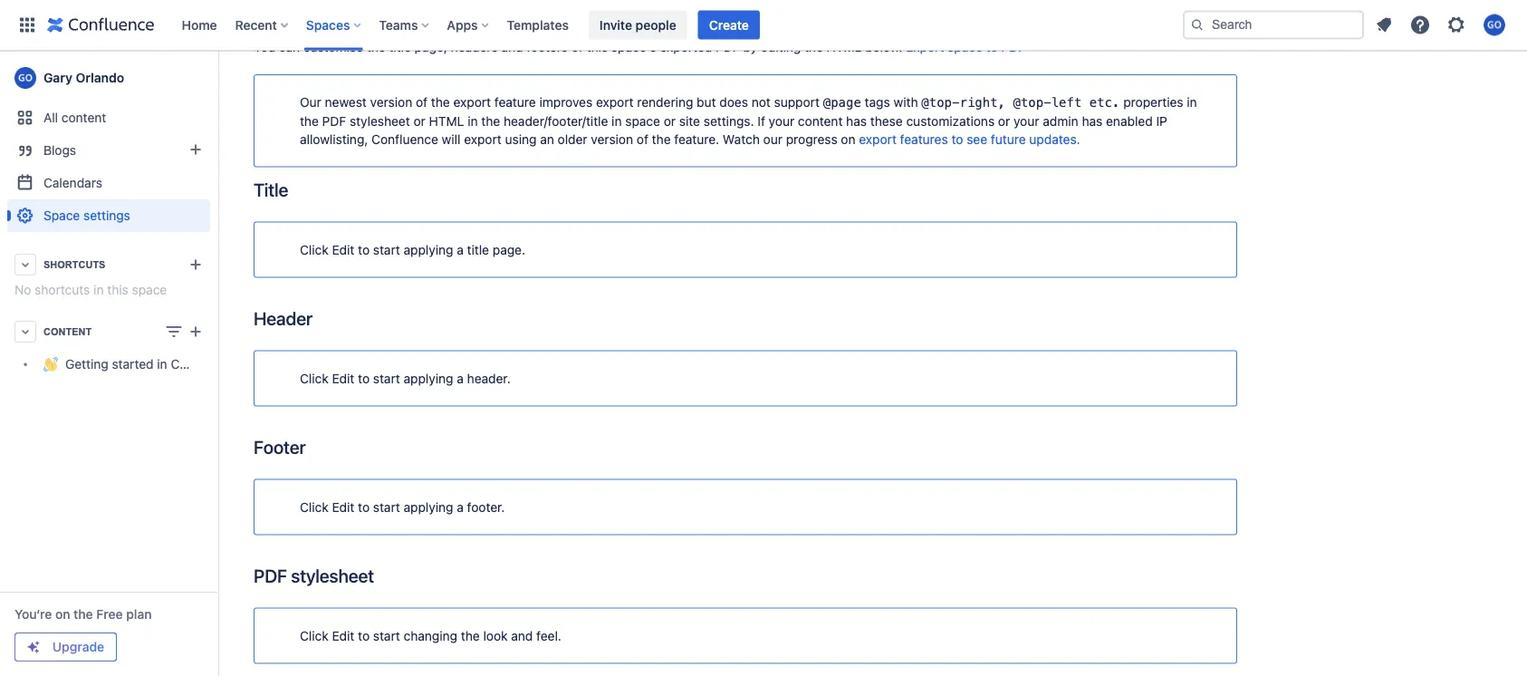 Task type: vqa. For each thing, say whether or not it's contained in the screenshot.
Home
yes



Task type: describe. For each thing, give the bounding box(es) containing it.
calendars link
[[7, 167, 210, 199]]

updates.
[[1030, 132, 1081, 147]]

newest
[[325, 95, 367, 110]]

export inside properties in the pdf stylesheet or html in the header/footer/title in space or site settings. if your content has these customizations or your admin has enabled ip allowlisting, confluence will export using an older version of the feature. watch our progress on
[[464, 132, 502, 147]]

no
[[14, 282, 31, 297]]

a for header.
[[457, 371, 464, 386]]

teams
[[379, 17, 418, 32]]

getting started in confluence
[[65, 357, 238, 372]]

3 or from the left
[[999, 114, 1011, 129]]

recent button
[[230, 10, 295, 39]]

confluence inside properties in the pdf stylesheet or html in the header/footer/title in space or site settings. if your content has these customizations or your admin has enabled ip allowlisting, confluence will export using an older version of the feature. watch our progress on
[[372, 132, 439, 147]]

right,
[[960, 96, 1006, 111]]

content
[[43, 326, 92, 337]]

to for click edit to start changing the look and feel.
[[358, 629, 370, 644]]

properties
[[1124, 95, 1184, 110]]

with
[[894, 95, 919, 110]]

will
[[442, 132, 461, 147]]

appswitcher icon image
[[16, 14, 38, 36]]

create link
[[698, 10, 760, 39]]

header.
[[467, 371, 511, 386]]

help icon image
[[1410, 14, 1432, 36]]

ip
[[1157, 114, 1168, 129]]

our newest version of the export feature improves export rendering but does not support @page tags with @top-right, @top-left etc.
[[300, 95, 1121, 111]]

pdf stylesheet
[[254, 566, 374, 587]]

future
[[991, 132, 1026, 147]]

to for click edit to start applying a title page.
[[358, 243, 370, 258]]

on inside properties in the pdf stylesheet or html in the header/footer/title in space or site settings. if your content has these customizations or your admin has enabled ip allowlisting, confluence will export using an older version of the feature. watch our progress on
[[841, 132, 856, 147]]

gary orlando
[[43, 70, 124, 85]]

no shortcuts in this space
[[14, 282, 167, 297]]

content inside properties in the pdf stylesheet or html in the header/footer/title in space or site settings. if your content has these customizations or your admin has enabled ip allowlisting, confluence will export using an older version of the feature. watch our progress on
[[798, 114, 843, 129]]

improves
[[540, 95, 593, 110]]

1 or from the left
[[414, 114, 426, 129]]

in down the headers at top left
[[468, 114, 478, 129]]

apps
[[447, 17, 478, 32]]

shortcuts
[[43, 259, 106, 270]]

version inside our newest version of the export feature improves export rendering but does not support @page tags with @top-right, @top-left etc.
[[370, 95, 413, 110]]

the down the feature
[[481, 114, 500, 129]]

space settings link
[[7, 199, 210, 232]]

your profile and preferences image
[[1484, 14, 1506, 36]]

the left feature.
[[652, 132, 671, 147]]

upgrade
[[52, 639, 104, 654]]

support
[[774, 95, 820, 110]]

2 has from the left
[[1082, 114, 1103, 129]]

spaces button
[[301, 10, 368, 39]]

1 @top- from the left
[[922, 96, 960, 111]]

watch
[[723, 132, 760, 147]]

and for footers
[[502, 40, 523, 55]]

add shortcut image
[[185, 254, 207, 275]]

older
[[558, 132, 588, 147]]

shortcuts
[[35, 282, 90, 297]]

you're on the free plan
[[14, 607, 152, 622]]

invite
[[600, 17, 633, 32]]

space settings
[[43, 208, 130, 223]]

recent
[[235, 17, 277, 32]]

search image
[[1191, 18, 1205, 32]]

2 or from the left
[[664, 114, 676, 129]]

content button
[[7, 315, 210, 348]]

export features to see future updates. link
[[859, 132, 1081, 147]]

space's
[[612, 40, 657, 55]]

click inside footer click edit to start applying a footer.
[[300, 500, 329, 515]]

templates link
[[502, 10, 574, 39]]

global element
[[11, 0, 1180, 50]]

1 your from the left
[[769, 114, 795, 129]]

in right header/footer/title
[[612, 114, 622, 129]]

upgrade button
[[15, 633, 116, 661]]

header/footer/title
[[504, 114, 608, 129]]

exported
[[660, 40, 713, 55]]

but
[[697, 95, 716, 110]]

our
[[300, 95, 322, 110]]

started
[[112, 357, 154, 372]]

apps button
[[442, 10, 496, 39]]

calendars
[[43, 175, 102, 190]]

export right improves
[[596, 95, 634, 110]]

page,
[[415, 40, 448, 55]]

and for feel.
[[511, 629, 533, 644]]

0 vertical spatial this
[[587, 40, 608, 55]]

to for click edit to start applying a header.
[[358, 371, 370, 386]]

the down our at the top left
[[300, 114, 319, 129]]

invite people
[[600, 17, 677, 32]]

all content link
[[7, 101, 210, 134]]

this inside space element
[[107, 282, 128, 297]]

footer.
[[467, 500, 505, 515]]

home link
[[176, 10, 223, 39]]

stylesheet inside properties in the pdf stylesheet or html in the header/footer/title in space or site settings. if your content has these customizations or your admin has enabled ip allowlisting, confluence will export using an older version of the feature. watch our progress on
[[350, 114, 410, 129]]

in right properties
[[1187, 95, 1198, 110]]

start inside footer click edit to start applying a footer.
[[373, 500, 400, 515]]

start for look
[[373, 629, 400, 644]]

invite people button
[[589, 10, 688, 39]]

free
[[96, 607, 123, 622]]

admin
[[1043, 114, 1079, 129]]

to for export features to see future updates.
[[952, 132, 964, 147]]

enabled
[[1107, 114, 1153, 129]]

plan
[[126, 607, 152, 622]]

header
[[254, 308, 313, 330]]

rendering
[[637, 95, 694, 110]]

etc.
[[1090, 96, 1121, 111]]

version inside properties in the pdf stylesheet or html in the header/footer/title in space or site settings. if your content has these customizations or your admin has enabled ip allowlisting, confluence will export using an older version of the feature. watch our progress on
[[591, 132, 634, 147]]

site
[[680, 114, 701, 129]]

export space to pdf link
[[906, 40, 1026, 55]]

a for title
[[457, 243, 464, 258]]

customizations
[[907, 114, 995, 129]]

1 vertical spatial title
[[467, 243, 489, 258]]

export features to see future updates.
[[859, 132, 1081, 147]]

look
[[483, 629, 508, 644]]

all
[[43, 110, 58, 125]]

export
[[906, 40, 945, 55]]

edit for click edit to start applying a header.
[[332, 371, 355, 386]]

changing
[[404, 629, 458, 644]]

headers
[[451, 40, 498, 55]]

blogs
[[43, 143, 76, 158]]



Task type: locate. For each thing, give the bounding box(es) containing it.
page.
[[493, 243, 526, 258]]

0 horizontal spatial has
[[847, 114, 867, 129]]

or up future
[[999, 114, 1011, 129]]

0 horizontal spatial on
[[55, 607, 70, 622]]

1 horizontal spatial has
[[1082, 114, 1103, 129]]

2 click from the top
[[300, 371, 329, 386]]

0 horizontal spatial or
[[414, 114, 426, 129]]

2 horizontal spatial of
[[637, 132, 649, 147]]

1 vertical spatial and
[[511, 629, 533, 644]]

version right newest
[[370, 95, 413, 110]]

edit
[[332, 243, 355, 258], [332, 371, 355, 386], [332, 500, 355, 515], [332, 629, 355, 644]]

to
[[987, 40, 998, 55], [952, 132, 964, 147], [358, 243, 370, 258], [358, 371, 370, 386], [358, 500, 370, 515], [358, 629, 370, 644]]

has down etc. at the right of page
[[1082, 114, 1103, 129]]

1 horizontal spatial your
[[1014, 114, 1040, 129]]

confluence down create a page image
[[171, 357, 238, 372]]

collapse sidebar image
[[198, 60, 237, 96]]

or down the page,
[[414, 114, 426, 129]]

0 horizontal spatial of
[[416, 95, 428, 110]]

0 vertical spatial of
[[572, 40, 583, 55]]

0 horizontal spatial space
[[132, 282, 167, 297]]

0 horizontal spatial content
[[61, 110, 106, 125]]

the
[[367, 40, 386, 55], [805, 40, 824, 55], [431, 95, 450, 110], [300, 114, 319, 129], [481, 114, 500, 129], [652, 132, 671, 147], [74, 607, 93, 622], [461, 629, 480, 644]]

0 horizontal spatial version
[[370, 95, 413, 110]]

3 start from the top
[[373, 500, 400, 515]]

or down 'rendering'
[[664, 114, 676, 129]]

a left footer.
[[457, 500, 464, 515]]

a inside footer click edit to start applying a footer.
[[457, 500, 464, 515]]

of down the page,
[[416, 95, 428, 110]]

tab list
[[245, 0, 1519, 21]]

click edit to start changing the look and feel.
[[300, 629, 562, 644]]

click for click edit to start applying a header.
[[300, 371, 329, 386]]

0 vertical spatial title
[[389, 40, 411, 55]]

pdf inside properties in the pdf stylesheet or html in the header/footer/title in space or site settings. if your content has these customizations or your admin has enabled ip allowlisting, confluence will export using an older version of the feature. watch our progress on
[[322, 114, 346, 129]]

3 edit from the top
[[332, 500, 355, 515]]

2 vertical spatial a
[[457, 500, 464, 515]]

space down the shortcuts dropdown button
[[132, 282, 167, 297]]

can
[[279, 40, 300, 55]]

the right the editing
[[805, 40, 824, 55]]

1 horizontal spatial confluence
[[372, 132, 439, 147]]

confluence image
[[47, 14, 155, 36], [47, 14, 155, 36]]

feel.
[[537, 629, 562, 644]]

spaces
[[306, 17, 350, 32]]

html inside properties in the pdf stylesheet or html in the header/footer/title in space or site settings. if your content has these customizations or your admin has enabled ip allowlisting, confluence will export using an older version of the feature. watch our progress on
[[429, 114, 464, 129]]

1 vertical spatial space
[[626, 114, 661, 129]]

1 vertical spatial this
[[107, 282, 128, 297]]

0 vertical spatial version
[[370, 95, 413, 110]]

@page
[[824, 96, 862, 111]]

2 vertical spatial of
[[637, 132, 649, 147]]

confluence
[[372, 132, 439, 147], [171, 357, 238, 372]]

2 your from the left
[[1014, 114, 1040, 129]]

content up progress
[[798, 114, 843, 129]]

0 horizontal spatial this
[[107, 282, 128, 297]]

1 click from the top
[[300, 243, 329, 258]]

0 horizontal spatial html
[[429, 114, 464, 129]]

content right the all
[[61, 110, 106, 125]]

the inside our newest version of the export feature improves export rendering but does not support @page tags with @top-right, @top-left etc.
[[431, 95, 450, 110]]

click for click edit to start changing the look and feel.
[[300, 629, 329, 644]]

notification icon image
[[1374, 14, 1396, 36]]

1 horizontal spatial content
[[798, 114, 843, 129]]

click down header
[[300, 371, 329, 386]]

settings icon image
[[1446, 14, 1468, 36]]

1 vertical spatial html
[[429, 114, 464, 129]]

space down 'rendering'
[[626, 114, 661, 129]]

1 has from the left
[[847, 114, 867, 129]]

orlando
[[76, 70, 124, 85]]

premium image
[[26, 640, 41, 654]]

1 a from the top
[[457, 243, 464, 258]]

2 applying from the top
[[404, 371, 454, 386]]

title
[[254, 180, 288, 201]]

settings
[[83, 208, 130, 223]]

applying for title
[[404, 243, 454, 258]]

2 a from the top
[[457, 371, 464, 386]]

and
[[502, 40, 523, 55], [511, 629, 533, 644]]

the inside space element
[[74, 607, 93, 622]]

allowlisting,
[[300, 132, 368, 147]]

export
[[454, 95, 491, 110], [596, 95, 634, 110], [464, 132, 502, 147], [859, 132, 897, 147]]

export down these on the right of the page
[[859, 132, 897, 147]]

0 horizontal spatial your
[[769, 114, 795, 129]]

create
[[709, 17, 749, 32]]

pdf
[[716, 40, 740, 55], [1002, 40, 1026, 55], [322, 114, 346, 129], [254, 566, 287, 587]]

1 horizontal spatial space
[[626, 114, 661, 129]]

0 vertical spatial html
[[827, 40, 862, 55]]

properties in the pdf stylesheet or html in the header/footer/title in space or site settings. if your content has these customizations or your admin has enabled ip allowlisting, confluence will export using an older version of the feature. watch our progress on
[[300, 95, 1198, 147]]

all content
[[43, 110, 106, 125]]

applying for header.
[[404, 371, 454, 386]]

content inside space element
[[61, 110, 106, 125]]

1 applying from the top
[[404, 243, 454, 258]]

a left header.
[[457, 371, 464, 386]]

this down the shortcuts dropdown button
[[107, 282, 128, 297]]

3 a from the top
[[457, 500, 464, 515]]

using
[[505, 132, 537, 147]]

1 vertical spatial on
[[55, 607, 70, 622]]

blogs link
[[7, 134, 210, 167]]

feature
[[495, 95, 536, 110]]

@top- up 'admin'
[[1014, 96, 1052, 111]]

0 vertical spatial applying
[[404, 243, 454, 258]]

the up will
[[431, 95, 450, 110]]

html
[[827, 40, 862, 55], [429, 114, 464, 129]]

confluence inside space element
[[171, 357, 238, 372]]

this down invite
[[587, 40, 608, 55]]

1 horizontal spatial on
[[841, 132, 856, 147]]

change view image
[[163, 321, 185, 343]]

applying left footer.
[[404, 500, 454, 515]]

1 horizontal spatial this
[[587, 40, 608, 55]]

1 start from the top
[[373, 243, 400, 258]]

2 edit from the top
[[332, 371, 355, 386]]

1 edit from the top
[[332, 243, 355, 258]]

getting
[[65, 357, 109, 372]]

on right you're
[[55, 607, 70, 622]]

templates
[[507, 17, 569, 32]]

export up will
[[454, 95, 491, 110]]

0 horizontal spatial confluence
[[171, 357, 238, 372]]

the down the teams on the top left of page
[[367, 40, 386, 55]]

and down templates link
[[502, 40, 523, 55]]

an
[[540, 132, 554, 147]]

1 vertical spatial applying
[[404, 371, 454, 386]]

left
[[1052, 96, 1082, 111]]

features
[[901, 132, 949, 147]]

2 horizontal spatial or
[[999, 114, 1011, 129]]

applying left header.
[[404, 371, 454, 386]]

export right will
[[464, 132, 502, 147]]

4 edit from the top
[[332, 629, 355, 644]]

click edit to start applying a header.
[[300, 371, 511, 386]]

4 start from the top
[[373, 629, 400, 644]]

1 horizontal spatial version
[[591, 132, 634, 147]]

your up future
[[1014, 114, 1040, 129]]

editing
[[761, 40, 801, 55]]

Search field
[[1184, 10, 1365, 39]]

space right export at top
[[948, 40, 983, 55]]

our
[[764, 132, 783, 147]]

title left 'page.'
[[467, 243, 489, 258]]

0 horizontal spatial @top-
[[922, 96, 960, 111]]

3 applying from the top
[[404, 500, 454, 515]]

click for click edit to start applying a title page.
[[300, 243, 329, 258]]

settings.
[[704, 114, 755, 129]]

to inside footer click edit to start applying a footer.
[[358, 500, 370, 515]]

start for title
[[373, 243, 400, 258]]

has down @page
[[847, 114, 867, 129]]

of down 'rendering'
[[637, 132, 649, 147]]

shortcuts button
[[7, 248, 210, 281]]

1 vertical spatial version
[[591, 132, 634, 147]]

if
[[758, 114, 766, 129]]

0 vertical spatial confluence
[[372, 132, 439, 147]]

0 vertical spatial space
[[948, 40, 983, 55]]

html left below.
[[827, 40, 862, 55]]

progress
[[786, 132, 838, 147]]

0 vertical spatial and
[[502, 40, 523, 55]]

3 click from the top
[[300, 500, 329, 515]]

banner containing home
[[0, 0, 1528, 51]]

and right look
[[511, 629, 533, 644]]

1 horizontal spatial html
[[827, 40, 862, 55]]

applying
[[404, 243, 454, 258], [404, 371, 454, 386], [404, 500, 454, 515]]

0 vertical spatial a
[[457, 243, 464, 258]]

0 horizontal spatial title
[[389, 40, 411, 55]]

4 click from the top
[[300, 629, 329, 644]]

click up pdf stylesheet
[[300, 500, 329, 515]]

in inside the getting started in confluence link
[[157, 357, 167, 372]]

click up header
[[300, 243, 329, 258]]

of inside properties in the pdf stylesheet or html in the header/footer/title in space or site settings. if your content has these customizations or your admin has enabled ip allowlisting, confluence will export using an older version of the feature. watch our progress on
[[637, 132, 649, 147]]

2 horizontal spatial space
[[948, 40, 983, 55]]

1 horizontal spatial title
[[467, 243, 489, 258]]

in down the shortcuts dropdown button
[[93, 282, 104, 297]]

1 vertical spatial stylesheet
[[291, 566, 374, 587]]

click edit to start applying a title page.
[[300, 243, 526, 258]]

your
[[769, 114, 795, 129], [1014, 114, 1040, 129]]

customise
[[303, 40, 363, 55]]

this
[[587, 40, 608, 55], [107, 282, 128, 297]]

1 vertical spatial confluence
[[171, 357, 238, 372]]

you
[[254, 40, 276, 55]]

you can customise the title page, headers and footers of this space's exported pdf by editing the html below. export space to pdf
[[254, 40, 1026, 55]]

2 @top- from the left
[[1014, 96, 1052, 111]]

space element
[[0, 51, 238, 676]]

the left free
[[74, 607, 93, 622]]

of right footers
[[572, 40, 583, 55]]

gary orlando link
[[7, 60, 210, 96]]

version right older
[[591, 132, 634, 147]]

start for header.
[[373, 371, 400, 386]]

space
[[43, 208, 80, 223]]

version
[[370, 95, 413, 110], [591, 132, 634, 147]]

on inside space element
[[55, 607, 70, 622]]

of
[[572, 40, 583, 55], [416, 95, 428, 110], [637, 132, 649, 147]]

0 vertical spatial on
[[841, 132, 856, 147]]

edit for click edit to start changing the look and feel.
[[332, 629, 355, 644]]

applying inside footer click edit to start applying a footer.
[[404, 500, 454, 515]]

title down the teams on the top left of page
[[389, 40, 411, 55]]

2 start from the top
[[373, 371, 400, 386]]

1 horizontal spatial @top-
[[1014, 96, 1052, 111]]

see
[[967, 132, 988, 147]]

applying left 'page.'
[[404, 243, 454, 258]]

does
[[720, 95, 748, 110]]

2 vertical spatial applying
[[404, 500, 454, 515]]

space inside properties in the pdf stylesheet or html in the header/footer/title in space or site settings. if your content has these customizations or your admin has enabled ip allowlisting, confluence will export using an older version of the feature. watch our progress on
[[626, 114, 661, 129]]

1 vertical spatial a
[[457, 371, 464, 386]]

1 horizontal spatial or
[[664, 114, 676, 129]]

of inside our newest version of the export feature improves export rendering but does not support @page tags with @top-right, @top-left etc.
[[416, 95, 428, 110]]

in right started
[[157, 357, 167, 372]]

1 vertical spatial of
[[416, 95, 428, 110]]

a left 'page.'
[[457, 243, 464, 258]]

not
[[752, 95, 771, 110]]

title
[[389, 40, 411, 55], [467, 243, 489, 258]]

below.
[[866, 40, 903, 55]]

space
[[948, 40, 983, 55], [626, 114, 661, 129], [132, 282, 167, 297]]

0 vertical spatial stylesheet
[[350, 114, 410, 129]]

home
[[182, 17, 217, 32]]

confluence left will
[[372, 132, 439, 147]]

create a page image
[[185, 321, 207, 343]]

content
[[61, 110, 106, 125], [798, 114, 843, 129]]

in
[[1187, 95, 1198, 110], [468, 114, 478, 129], [612, 114, 622, 129], [93, 282, 104, 297], [157, 357, 167, 372]]

edit inside footer click edit to start applying a footer.
[[332, 500, 355, 515]]

people
[[636, 17, 677, 32]]

on right progress
[[841, 132, 856, 147]]

1 horizontal spatial of
[[572, 40, 583, 55]]

stylesheet
[[350, 114, 410, 129], [291, 566, 374, 587]]

you're
[[14, 607, 52, 622]]

the left look
[[461, 629, 480, 644]]

html up will
[[429, 114, 464, 129]]

click
[[300, 243, 329, 258], [300, 371, 329, 386], [300, 500, 329, 515], [300, 629, 329, 644]]

these
[[871, 114, 903, 129]]

your up our
[[769, 114, 795, 129]]

getting started in confluence link
[[7, 348, 238, 381]]

start
[[373, 243, 400, 258], [373, 371, 400, 386], [373, 500, 400, 515], [373, 629, 400, 644]]

create a blog image
[[185, 139, 207, 160]]

banner
[[0, 0, 1528, 51]]

click down pdf stylesheet
[[300, 629, 329, 644]]

2 vertical spatial space
[[132, 282, 167, 297]]

edit for click edit to start applying a title page.
[[332, 243, 355, 258]]

footer
[[254, 437, 306, 458]]

@top- up "customizations" at the right of the page
[[922, 96, 960, 111]]

teams button
[[374, 10, 436, 39]]



